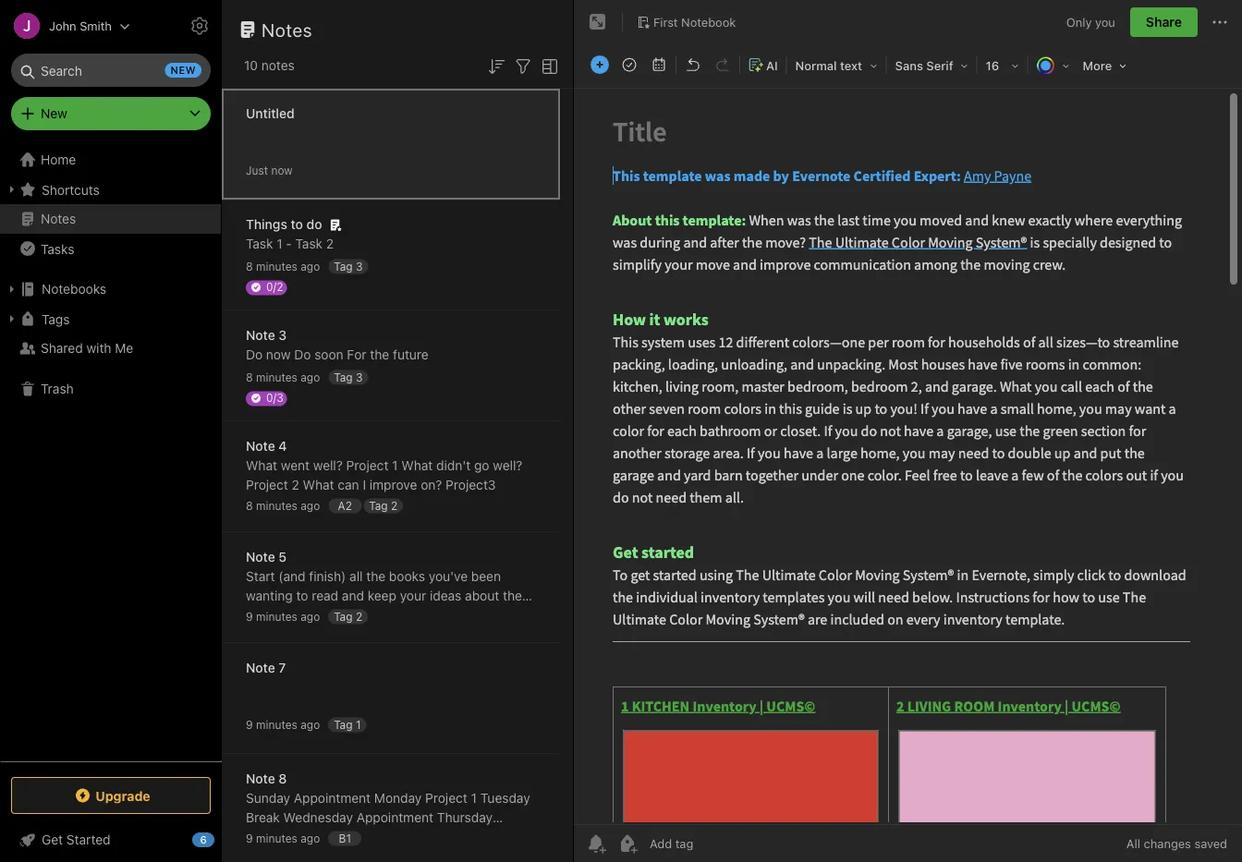 Task type: locate. For each thing, give the bounding box(es) containing it.
2 down improve on the bottom
[[391, 499, 398, 512]]

1 left -
[[277, 236, 283, 251]]

1 horizontal spatial tag 2
[[369, 499, 398, 512]]

ago left the "a2"
[[301, 500, 320, 513]]

9 down the note 7
[[246, 719, 253, 732]]

minutes down went
[[256, 500, 298, 513]]

Font color field
[[1030, 52, 1077, 79]]

sans serif
[[896, 59, 954, 73]]

3 9 from the top
[[246, 833, 253, 845]]

notes up tasks
[[41, 211, 76, 227]]

note left 7
[[246, 661, 275, 676]]

note up start
[[246, 550, 275, 565]]

2
[[326, 236, 334, 251], [292, 478, 299, 493], [391, 499, 398, 512], [356, 610, 363, 623], [292, 830, 299, 845]]

3
[[356, 260, 363, 273], [279, 328, 287, 343], [356, 371, 363, 384], [374, 830, 382, 845]]

well?
[[313, 458, 343, 473], [493, 458, 523, 473]]

0 vertical spatial to
[[291, 217, 303, 232]]

9 minutes ago for note 7
[[246, 719, 320, 732]]

1 vertical spatial notes
[[41, 211, 76, 227]]

just now
[[246, 164, 293, 177]]

note 8 sunday appointment monday project 1 tuesday break wednesday appointment thursday project 2 friday task 3 saturday break
[[246, 772, 530, 845]]

8 minutes ago down went
[[246, 500, 320, 513]]

normal
[[796, 59, 837, 73]]

0/3
[[266, 392, 284, 404]]

2 left if
[[356, 610, 363, 623]]

ai button
[[742, 52, 785, 79]]

2 inside note 8 sunday appointment monday project 1 tuesday break wednesday appointment thursday project 2 friday task 3 saturday break
[[292, 830, 299, 845]]

improve
[[370, 478, 417, 493]]

1 up thursday
[[471, 791, 477, 806]]

to inside start (and finish) all the books you've been wanting to read and keep your ideas about them all in one place. tip: if you're reading a physical book, take pictu...
[[296, 588, 308, 604]]

1 horizontal spatial do
[[294, 347, 311, 362]]

break down sunday
[[246, 810, 280, 826]]

4 minutes from the top
[[256, 611, 298, 624]]

note up sunday
[[246, 772, 275, 787]]

1 inside what went well? project 1 what didn't go well? project 2 what can i improve on? project3
[[392, 458, 398, 473]]

1 vertical spatial the
[[366, 569, 386, 584]]

to left do at the left top
[[291, 217, 303, 232]]

8 up note 5
[[246, 500, 253, 513]]

just
[[246, 164, 268, 177]]

5 minutes from the top
[[256, 719, 298, 732]]

what up on?
[[402, 458, 433, 473]]

notes
[[261, 58, 295, 73]]

more
[[1083, 59, 1112, 73]]

task right friday
[[343, 830, 370, 845]]

project up i
[[346, 458, 389, 473]]

0 horizontal spatial task
[[246, 236, 273, 251]]

note 5
[[246, 550, 287, 565]]

6 ago from the top
[[301, 833, 320, 845]]

6 minutes from the top
[[256, 833, 298, 845]]

for
[[347, 347, 367, 362]]

8 minutes ago up 0/3
[[246, 371, 320, 384]]

2 note from the top
[[246, 439, 275, 454]]

1 vertical spatial now
[[266, 347, 291, 362]]

now for do
[[266, 347, 291, 362]]

9 minutes ago down the wednesday
[[246, 833, 320, 845]]

ago right one
[[301, 611, 320, 624]]

new
[[171, 64, 196, 76]]

9 left in
[[246, 611, 253, 624]]

2 minutes from the top
[[256, 371, 298, 384]]

0 vertical spatial tag 2
[[369, 499, 398, 512]]

1 vertical spatial 9 minutes ago
[[246, 719, 320, 732]]

expand tags image
[[5, 312, 19, 326]]

to down (and on the bottom
[[296, 588, 308, 604]]

note 4
[[246, 439, 287, 454]]

minutes down sunday
[[256, 833, 298, 845]]

2 8 minutes ago from the top
[[246, 371, 320, 384]]

project down went
[[246, 478, 288, 493]]

1 vertical spatial all
[[246, 608, 259, 623]]

0 horizontal spatial all
[[246, 608, 259, 623]]

appointment up the wednesday
[[294, 791, 371, 806]]

0 vertical spatial notes
[[262, 18, 313, 40]]

thursday
[[437, 810, 493, 826]]

notes up the notes
[[262, 18, 313, 40]]

text
[[840, 59, 862, 73]]

minutes up 0/2
[[256, 260, 298, 273]]

tip:
[[342, 608, 364, 623]]

3 ago from the top
[[301, 500, 320, 513]]

3 minutes from the top
[[256, 500, 298, 513]]

(and
[[279, 569, 306, 584]]

add tag image
[[617, 833, 639, 855]]

tuesday
[[481, 791, 530, 806]]

1 horizontal spatial all
[[350, 569, 363, 584]]

1 vertical spatial to
[[296, 588, 308, 604]]

ago
[[301, 260, 320, 273], [301, 371, 320, 384], [301, 500, 320, 513], [301, 611, 320, 624], [301, 719, 320, 732], [301, 833, 320, 845]]

1 vertical spatial 9
[[246, 719, 253, 732]]

1 inside note 8 sunday appointment monday project 1 tuesday break wednesday appointment thursday project 2 friday task 3 saturday break
[[471, 791, 477, 806]]

1 horizontal spatial notes
[[262, 18, 313, 40]]

5 note from the top
[[246, 772, 275, 787]]

more actions image
[[1209, 11, 1231, 33]]

1 horizontal spatial task
[[296, 236, 323, 251]]

0 horizontal spatial break
[[246, 810, 280, 826]]

note for what
[[246, 439, 275, 454]]

2 9 from the top
[[246, 719, 253, 732]]

upgrade button
[[11, 778, 211, 815]]

all up and
[[350, 569, 363, 584]]

the up keep
[[366, 569, 386, 584]]

0 vertical spatial 8 minutes ago
[[246, 260, 320, 273]]

saturday
[[385, 830, 438, 845]]

tag 2 down and
[[334, 610, 363, 623]]

task down do at the left top
[[296, 236, 323, 251]]

what down note 4
[[246, 458, 277, 473]]

all
[[350, 569, 363, 584], [246, 608, 259, 623]]

appointment
[[294, 791, 371, 806], [357, 810, 434, 826]]

what
[[246, 458, 277, 473], [402, 458, 433, 473], [303, 478, 334, 493]]

place.
[[302, 608, 338, 623]]

trash link
[[0, 374, 221, 404]]

More actions field
[[1209, 7, 1231, 37]]

3 note from the top
[[246, 550, 275, 565]]

break down thursday
[[442, 830, 476, 845]]

1 8 minutes ago from the top
[[246, 260, 320, 273]]

0 vertical spatial 9
[[246, 611, 253, 624]]

tree
[[0, 145, 222, 761]]

2 well? from the left
[[493, 458, 523, 473]]

2 vertical spatial 8 minutes ago
[[246, 500, 320, 513]]

8 down note 3
[[246, 371, 253, 384]]

task down "things"
[[246, 236, 273, 251]]

tag 2 down improve on the bottom
[[369, 499, 398, 512]]

the
[[370, 347, 389, 362], [366, 569, 386, 584]]

View options field
[[534, 54, 561, 77]]

upgrade
[[95, 788, 150, 804]]

0 vertical spatial now
[[271, 164, 293, 177]]

well? right go
[[493, 458, 523, 473]]

ago down soon
[[301, 371, 320, 384]]

now down note 3
[[266, 347, 291, 362]]

ago down task 1 - task 2
[[301, 260, 320, 273]]

ago left tag 1
[[301, 719, 320, 732]]

0 vertical spatial tag 3
[[334, 260, 363, 273]]

note down 0/2
[[246, 328, 275, 343]]

1 well? from the left
[[313, 458, 343, 473]]

all
[[1127, 837, 1141, 851]]

ago down the wednesday
[[301, 833, 320, 845]]

shared
[[41, 341, 83, 356]]

do down note 3
[[246, 347, 263, 362]]

note left 4
[[246, 439, 275, 454]]

you
[[1096, 15, 1116, 29]]

2 left friday
[[292, 830, 299, 845]]

1 9 from the top
[[246, 611, 253, 624]]

do left soon
[[294, 347, 311, 362]]

me
[[115, 341, 133, 356]]

1 up improve on the bottom
[[392, 458, 398, 473]]

Add tag field
[[648, 836, 787, 852]]

9 for note 7
[[246, 719, 253, 732]]

0 vertical spatial the
[[370, 347, 389, 362]]

the right for
[[370, 347, 389, 362]]

1 note from the top
[[246, 328, 275, 343]]

expand notebooks image
[[5, 282, 19, 297]]

3 9 minutes ago from the top
[[246, 833, 320, 845]]

well? up can
[[313, 458, 343, 473]]

minutes
[[256, 260, 298, 273], [256, 371, 298, 384], [256, 500, 298, 513], [256, 611, 298, 624], [256, 719, 298, 732], [256, 833, 298, 845]]

the inside start (and finish) all the books you've been wanting to read and keep your ideas about them all in one place. tip: if you're reading a physical book, take pictu...
[[366, 569, 386, 584]]

0 horizontal spatial do
[[246, 347, 263, 362]]

shared with me
[[41, 341, 133, 356]]

2 vertical spatial 9 minutes ago
[[246, 833, 320, 845]]

to
[[291, 217, 303, 232], [296, 588, 308, 604]]

1 tag 3 from the top
[[334, 260, 363, 273]]

8 minutes ago up 0/2
[[246, 260, 320, 273]]

with
[[86, 341, 111, 356]]

minutes up 0/3
[[256, 371, 298, 384]]

8 up sunday
[[279, 772, 287, 787]]

get started
[[42, 833, 111, 848]]

note
[[246, 328, 275, 343], [246, 439, 275, 454], [246, 550, 275, 565], [246, 661, 275, 676], [246, 772, 275, 787]]

now right just
[[271, 164, 293, 177]]

notes link
[[0, 204, 221, 234]]

project
[[346, 458, 389, 473], [246, 478, 288, 493], [425, 791, 468, 806], [246, 830, 288, 845]]

new
[[41, 106, 67, 121]]

0 vertical spatial 9 minutes ago
[[246, 611, 320, 624]]

2 tag 3 from the top
[[334, 371, 363, 384]]

2 right -
[[326, 236, 334, 251]]

home
[[41, 152, 76, 167]]

0 horizontal spatial well?
[[313, 458, 343, 473]]

tag 3 for 2
[[334, 260, 363, 273]]

1 vertical spatial 8 minutes ago
[[246, 371, 320, 384]]

2 down went
[[292, 478, 299, 493]]

minutes down 7
[[256, 719, 298, 732]]

9 minutes ago down 7
[[246, 719, 320, 732]]

9 minutes ago
[[246, 611, 320, 624], [246, 719, 320, 732], [246, 833, 320, 845]]

appointment down monday
[[357, 810, 434, 826]]

2 vertical spatial 9
[[246, 833, 253, 845]]

1 horizontal spatial well?
[[493, 458, 523, 473]]

9 right "click to collapse" icon
[[246, 833, 253, 845]]

1 horizontal spatial break
[[442, 830, 476, 845]]

note window element
[[574, 0, 1243, 863]]

normal text
[[796, 59, 862, 73]]

9 minutes ago up take
[[246, 611, 320, 624]]

notebooks link
[[0, 275, 221, 304]]

0/2
[[266, 281, 283, 294]]

2 horizontal spatial task
[[343, 830, 370, 845]]

5
[[279, 550, 287, 565]]

8
[[246, 260, 253, 273], [246, 371, 253, 384], [246, 500, 253, 513], [279, 772, 287, 787]]

what left can
[[303, 478, 334, 493]]

tag 3
[[334, 260, 363, 273], [334, 371, 363, 384]]

get
[[42, 833, 63, 848]]

8 minutes ago
[[246, 260, 320, 273], [246, 371, 320, 384], [246, 500, 320, 513]]

1 vertical spatial tag 3
[[334, 371, 363, 384]]

Help and Learning task checklist field
[[0, 826, 222, 855]]

1 9 minutes ago from the top
[[246, 611, 320, 624]]

saved
[[1195, 837, 1228, 851]]

all left in
[[246, 608, 259, 623]]

9
[[246, 611, 253, 624], [246, 719, 253, 732], [246, 833, 253, 845]]

2 9 minutes ago from the top
[[246, 719, 320, 732]]

minutes down the wanting at the bottom of page
[[256, 611, 298, 624]]

1 vertical spatial tag 2
[[334, 610, 363, 623]]



Task type: vqa. For each thing, say whether or not it's contained in the screenshot.
finish)
yes



Task type: describe. For each thing, give the bounding box(es) containing it.
start
[[246, 569, 275, 584]]

notebook
[[681, 15, 736, 29]]

a
[[468, 608, 475, 623]]

finish)
[[309, 569, 346, 584]]

Font family field
[[889, 52, 975, 79]]

1 horizontal spatial what
[[303, 478, 334, 493]]

2 inside what went well? project 1 what didn't go well? project 2 what can i improve on? project3
[[292, 478, 299, 493]]

tree containing home
[[0, 145, 222, 761]]

tags button
[[0, 304, 221, 334]]

2 ago from the top
[[301, 371, 320, 384]]

wednesday
[[284, 810, 353, 826]]

you're
[[379, 608, 416, 623]]

books
[[389, 569, 425, 584]]

1 do from the left
[[246, 347, 263, 362]]

tags
[[42, 311, 70, 327]]

Search text field
[[24, 54, 198, 87]]

1 minutes from the top
[[256, 260, 298, 273]]

start (and finish) all the books you've been wanting to read and keep your ideas about them all in one place. tip: if you're reading a physical book, take pictu...
[[246, 569, 533, 643]]

calendar event image
[[646, 52, 672, 78]]

first notebook button
[[631, 9, 743, 35]]

sans
[[896, 59, 923, 73]]

9 minutes ago for note 8
[[246, 833, 320, 845]]

home link
[[0, 145, 222, 175]]

go
[[474, 458, 490, 473]]

0 vertical spatial all
[[350, 569, 363, 584]]

pictu...
[[312, 627, 353, 643]]

new search field
[[24, 54, 202, 87]]

Heading level field
[[789, 52, 884, 79]]

went
[[281, 458, 310, 473]]

project down sunday
[[246, 830, 288, 845]]

1 vertical spatial appointment
[[357, 810, 434, 826]]

b1
[[339, 832, 351, 845]]

note for start
[[246, 550, 275, 565]]

4
[[279, 439, 287, 454]]

2 horizontal spatial what
[[402, 458, 433, 473]]

keep
[[368, 588, 397, 604]]

john
[[49, 19, 76, 33]]

0 horizontal spatial what
[[246, 458, 277, 473]]

add filters image
[[512, 55, 534, 77]]

-
[[286, 236, 292, 251]]

on?
[[421, 478, 442, 493]]

3 inside note 8 sunday appointment monday project 1 tuesday break wednesday appointment thursday project 2 friday task 3 saturday break
[[374, 830, 382, 845]]

Sort options field
[[485, 54, 508, 77]]

friday
[[303, 830, 339, 845]]

shared with me link
[[0, 334, 221, 363]]

8 down "things"
[[246, 260, 253, 273]]

task 1 - task 2
[[246, 236, 334, 251]]

ideas
[[430, 588, 462, 604]]

reading
[[420, 608, 465, 623]]

you've
[[429, 569, 468, 584]]

16
[[986, 59, 1000, 73]]

4 ago from the top
[[301, 611, 320, 624]]

3 8 minutes ago from the top
[[246, 500, 320, 513]]

undo image
[[680, 52, 706, 78]]

smith
[[80, 19, 112, 33]]

first
[[654, 15, 678, 29]]

didn't
[[436, 458, 471, 473]]

do now do soon for the future
[[246, 347, 429, 362]]

1 up note 8 sunday appointment monday project 1 tuesday break wednesday appointment thursday project 2 friday task 3 saturday break
[[356, 718, 361, 731]]

all changes saved
[[1127, 837, 1228, 851]]

share
[[1146, 14, 1182, 30]]

tasks button
[[0, 234, 221, 263]]

things
[[246, 217, 287, 232]]

if
[[368, 608, 376, 623]]

about
[[465, 588, 499, 604]]

5 ago from the top
[[301, 719, 320, 732]]

things to do
[[246, 217, 322, 232]]

only you
[[1067, 15, 1116, 29]]

click to collapse image
[[215, 828, 229, 851]]

project3
[[446, 478, 496, 493]]

0 horizontal spatial tag 2
[[334, 610, 363, 623]]

one
[[277, 608, 299, 623]]

i
[[363, 478, 366, 493]]

untitled
[[246, 106, 295, 121]]

only
[[1067, 15, 1092, 29]]

a2
[[338, 499, 352, 512]]

8 inside note 8 sunday appointment monday project 1 tuesday break wednesday appointment thursday project 2 friday task 3 saturday break
[[279, 772, 287, 787]]

8 minutes ago for now
[[246, 371, 320, 384]]

first notebook
[[654, 15, 736, 29]]

changes
[[1144, 837, 1192, 851]]

them
[[503, 588, 533, 604]]

0 vertical spatial appointment
[[294, 791, 371, 806]]

8 minutes ago for 1
[[246, 260, 320, 273]]

been
[[471, 569, 501, 584]]

0 vertical spatial break
[[246, 810, 280, 826]]

wanting
[[246, 588, 293, 604]]

Insert field
[[586, 52, 614, 78]]

what went well? project 1 what didn't go well? project 2 what can i improve on? project3
[[246, 458, 523, 493]]

6
[[200, 834, 207, 846]]

shortcuts
[[42, 182, 100, 197]]

ai
[[766, 59, 778, 73]]

and
[[342, 588, 364, 604]]

task inside note 8 sunday appointment monday project 1 tuesday break wednesday appointment thursday project 2 friday task 3 saturday break
[[343, 830, 370, 845]]

your
[[400, 588, 426, 604]]

0 horizontal spatial notes
[[41, 211, 76, 227]]

tag 3 for for
[[334, 371, 363, 384]]

tag 1
[[334, 718, 361, 731]]

1 ago from the top
[[301, 260, 320, 273]]

tasks
[[41, 241, 74, 256]]

note 3
[[246, 328, 287, 343]]

note for do
[[246, 328, 275, 343]]

can
[[338, 478, 359, 493]]

soon
[[315, 347, 344, 362]]

1 vertical spatial break
[[442, 830, 476, 845]]

read
[[312, 588, 338, 604]]

add a reminder image
[[585, 833, 607, 855]]

7
[[279, 661, 286, 676]]

10
[[244, 58, 258, 73]]

Note Editor text field
[[574, 89, 1243, 825]]

Font size field
[[980, 52, 1026, 79]]

task image
[[617, 52, 643, 78]]

new button
[[11, 97, 211, 130]]

note 7
[[246, 661, 286, 676]]

expand note image
[[587, 11, 609, 33]]

started
[[66, 833, 111, 848]]

project up thursday
[[425, 791, 468, 806]]

2 do from the left
[[294, 347, 311, 362]]

9 for note 8
[[246, 833, 253, 845]]

settings image
[[189, 15, 211, 37]]

note inside note 8 sunday appointment monday project 1 tuesday break wednesday appointment thursday project 2 friday task 3 saturday break
[[246, 772, 275, 787]]

10 notes
[[244, 58, 295, 73]]

now for just
[[271, 164, 293, 177]]

4 note from the top
[[246, 661, 275, 676]]

sunday
[[246, 791, 290, 806]]

Account field
[[0, 7, 130, 44]]

Add filters field
[[512, 54, 534, 77]]

share button
[[1131, 7, 1198, 37]]

notebooks
[[42, 282, 106, 297]]

More field
[[1077, 52, 1134, 79]]

do
[[307, 217, 322, 232]]



